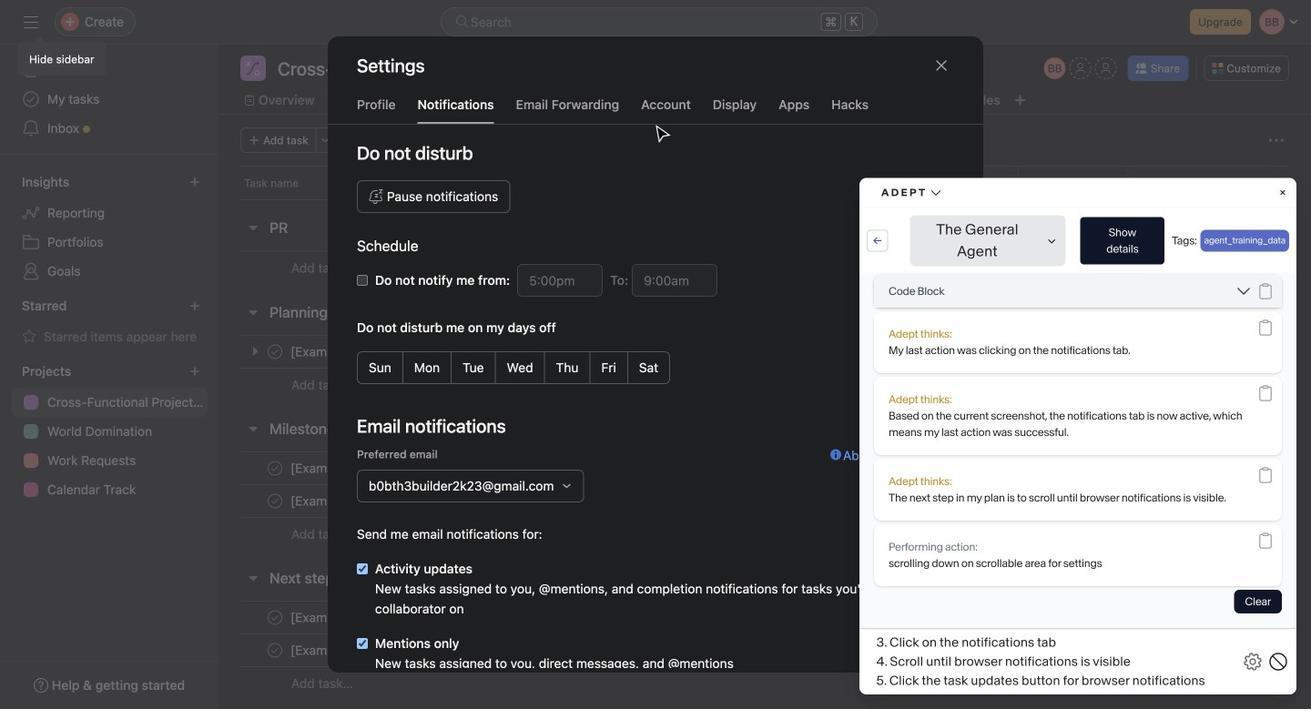 Task type: vqa. For each thing, say whether or not it's contained in the screenshot.
Actions icon
no



Task type: locate. For each thing, give the bounding box(es) containing it.
mark complete checkbox for [example] find venue for holiday party cell
[[264, 640, 286, 662]]

None text field
[[632, 264, 718, 297]]

1 mark complete checkbox from the top
[[264, 458, 286, 480]]

2 task name text field from the top
[[287, 609, 501, 627]]

mark complete checkbox inside [example] finalize budget cell
[[264, 458, 286, 480]]

1 collapse task list for this group image from the top
[[246, 220, 260, 235]]

mark complete image inside the [example] approve campaign copy 'cell'
[[264, 607, 286, 629]]

0 vertical spatial mark complete image
[[264, 490, 286, 512]]

mark complete image for task name text field in the the [example] approve campaign copy 'cell'
[[264, 607, 286, 629]]

mark complete checkbox inside [example] find venue for holiday party cell
[[264, 640, 286, 662]]

line_and_symbols image
[[246, 61, 260, 76]]

projects element
[[0, 355, 219, 508]]

Task name text field
[[287, 492, 586, 510]]

0 vertical spatial mark complete checkbox
[[264, 490, 286, 512]]

1 task name text field from the top
[[287, 459, 448, 478]]

None text field
[[273, 56, 525, 81], [518, 264, 603, 297], [273, 56, 525, 81], [518, 264, 603, 297]]

Task name text field
[[287, 459, 448, 478], [287, 609, 501, 627], [287, 642, 522, 660]]

0 vertical spatial task name text field
[[287, 459, 448, 478]]

3 task name text field from the top
[[287, 642, 522, 660]]

mark complete image for task name text box
[[264, 490, 286, 512]]

3 collapse task list for this group image from the top
[[246, 571, 260, 586]]

0 vertical spatial collapse task list for this group image
[[246, 220, 260, 235]]

mark complete checkbox for task name text field in the the [example] approve campaign copy 'cell'
[[264, 607, 286, 629]]

2 vertical spatial task name text field
[[287, 642, 522, 660]]

mark complete checkbox inside the [example] approve campaign copy 'cell'
[[264, 607, 286, 629]]

Mark complete checkbox
[[264, 490, 286, 512], [264, 607, 286, 629]]

insights element
[[0, 166, 219, 290]]

2 collapse task list for this group image from the top
[[246, 305, 260, 320]]

mark complete image inside [example] find venue for holiday party cell
[[264, 640, 286, 662]]

tooltip
[[18, 38, 105, 75]]

task name text field inside [example] find venue for holiday party cell
[[287, 642, 522, 660]]

[example] find venue for holiday party cell
[[219, 634, 801, 668]]

row
[[219, 166, 1312, 199], [240, 199, 1290, 200], [219, 250, 1312, 285], [219, 368, 1312, 402], [219, 452, 1312, 485], [219, 485, 1312, 518], [219, 517, 1312, 551], [219, 601, 1312, 635], [219, 634, 1312, 668], [219, 667, 1312, 700]]

Mark complete checkbox
[[264, 458, 286, 480], [264, 640, 286, 662]]

2 mark complete image from the top
[[264, 607, 286, 629]]

1 vertical spatial mark complete checkbox
[[264, 640, 286, 662]]

None checkbox
[[357, 275, 368, 286], [357, 564, 368, 575], [357, 275, 368, 286], [357, 564, 368, 575]]

2 vertical spatial mark complete image
[[264, 640, 286, 662]]

manage project members image
[[1044, 57, 1066, 79]]

0 vertical spatial mark complete checkbox
[[264, 458, 286, 480]]

[example] approve campaign copy cell
[[219, 601, 801, 635]]

mark complete checkbox inside [example] evaluate new email marketing platform cell
[[264, 490, 286, 512]]

1 vertical spatial task name text field
[[287, 609, 501, 627]]

collapse task list for this group image for header planning tree grid
[[246, 305, 260, 320]]

task name text field for mark complete option inside the [example] find venue for holiday party cell
[[287, 642, 522, 660]]

None checkbox
[[357, 638, 368, 649]]

1 vertical spatial collapse task list for this group image
[[246, 305, 260, 320]]

1 vertical spatial mark complete image
[[264, 607, 286, 629]]

starred element
[[0, 290, 219, 355]]

1 vertical spatial mark complete checkbox
[[264, 607, 286, 629]]

2 vertical spatial collapse task list for this group image
[[246, 571, 260, 586]]

mark complete image inside [example] evaluate new email marketing platform cell
[[264, 490, 286, 512]]

collapse task list for this group image
[[246, 220, 260, 235], [246, 305, 260, 320], [246, 571, 260, 586]]

2 mark complete checkbox from the top
[[264, 607, 286, 629]]

dialog
[[328, 36, 984, 709]]

task name text field inside [example] finalize budget cell
[[287, 459, 448, 478]]

mark complete image
[[264, 490, 286, 512], [264, 607, 286, 629], [264, 640, 286, 662]]

3 mark complete image from the top
[[264, 640, 286, 662]]

1 mark complete image from the top
[[264, 490, 286, 512]]

2 mark complete checkbox from the top
[[264, 640, 286, 662]]

header planning tree grid
[[219, 335, 1312, 402]]

collapse task list for this group image
[[246, 422, 260, 436]]

1 mark complete checkbox from the top
[[264, 490, 286, 512]]



Task type: describe. For each thing, give the bounding box(es) containing it.
mark complete checkbox for task name text box
[[264, 490, 286, 512]]

mark complete image
[[264, 458, 286, 480]]

global element
[[0, 45, 219, 154]]

[example] evaluate new email marketing platform cell
[[219, 485, 801, 518]]

[example] finalize budget cell
[[219, 452, 801, 485]]

hide sidebar image
[[24, 15, 38, 29]]

mark complete image for task name text field within [example] find venue for holiday party cell
[[264, 640, 286, 662]]

task name text field for mark complete option in [example] finalize budget cell
[[287, 459, 448, 478]]

collapse task list for this group image for header next steps tree grid
[[246, 571, 260, 586]]

header milestones tree grid
[[219, 452, 1312, 551]]

settings tab list
[[328, 95, 984, 125]]

header next steps tree grid
[[219, 601, 1312, 700]]

close this dialog image
[[934, 58, 949, 73]]

task name text field inside the [example] approve campaign copy 'cell'
[[287, 609, 501, 627]]

mark complete checkbox for [example] finalize budget cell
[[264, 458, 286, 480]]



